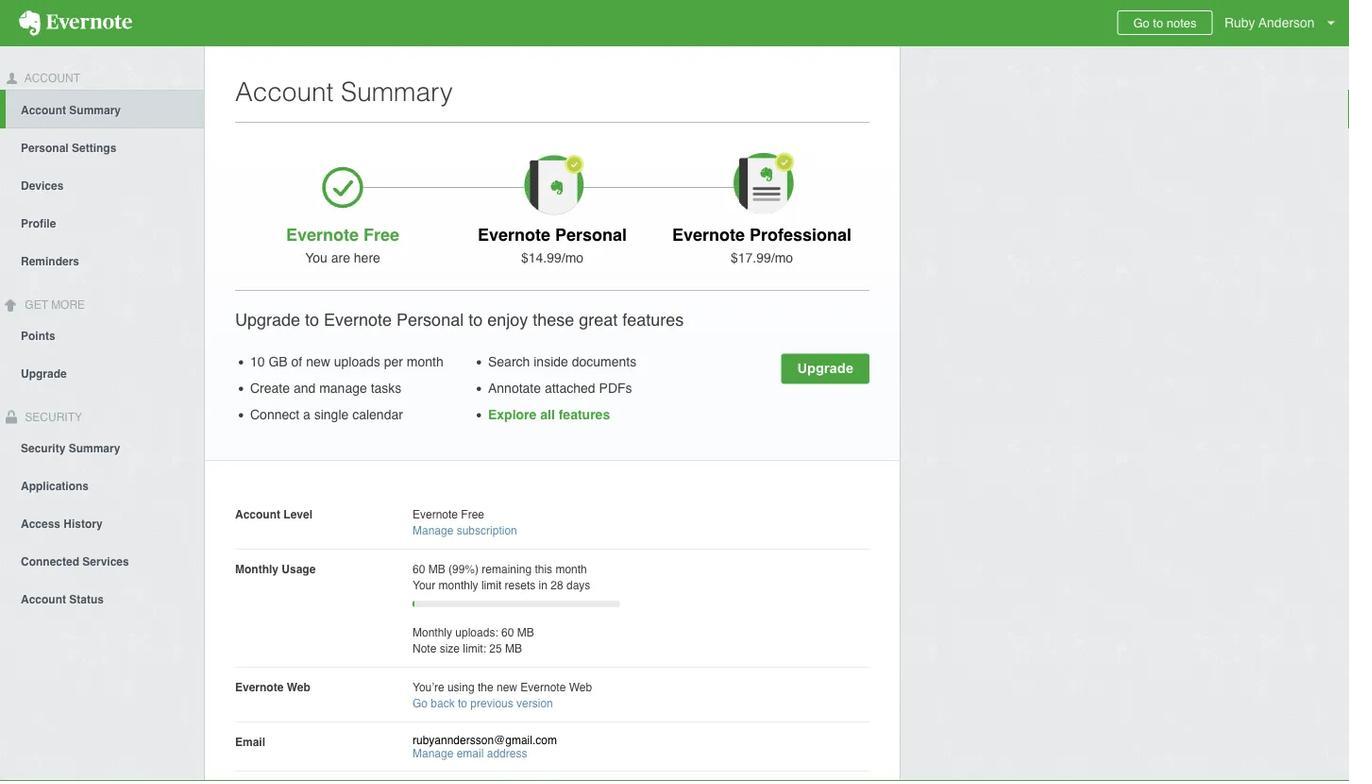 Task type: describe. For each thing, give the bounding box(es) containing it.
to inside you're using the new evernote web go back to previous version
[[458, 697, 468, 710]]

size
[[440, 642, 460, 655]]

evernote for evernote free you are here
[[286, 225, 359, 244]]

here
[[354, 250, 380, 265]]

email
[[457, 747, 484, 760]]

status
[[69, 593, 104, 606]]

applications link
[[0, 466, 204, 504]]

2 vertical spatial mb
[[505, 642, 522, 655]]

get more
[[22, 298, 85, 311]]

single
[[314, 407, 349, 422]]

create
[[250, 381, 290, 396]]

account status link
[[0, 579, 204, 617]]

are
[[331, 250, 350, 265]]

resets
[[505, 578, 536, 592]]

free for evernote free you are here
[[364, 225, 400, 244]]

web inside you're using the new evernote web go back to previous version
[[569, 680, 592, 694]]

manage
[[319, 381, 367, 396]]

connected services
[[21, 555, 129, 568]]

all
[[540, 407, 555, 422]]

60 mb (99%) remaining this month your monthly limit resets in 28 days
[[413, 562, 591, 592]]

summary for security summary link at the bottom of the page
[[69, 441, 120, 455]]

1 horizontal spatial account summary
[[235, 77, 453, 107]]

manage subscription link
[[413, 524, 517, 537]]

these
[[533, 310, 574, 329]]

note
[[413, 642, 437, 655]]

your
[[413, 578, 436, 592]]

points link
[[0, 316, 204, 354]]

you're using the new evernote web go back to previous version
[[413, 680, 592, 710]]

mo for personal
[[565, 250, 584, 265]]

more
[[51, 298, 85, 311]]

to up 10 gb of new uploads per month
[[305, 310, 319, 329]]

devices
[[21, 179, 64, 192]]

and
[[294, 381, 316, 396]]

0 vertical spatial features
[[623, 310, 684, 329]]

evernote for evernote personal $14.99/ mo
[[478, 225, 551, 244]]

per
[[384, 354, 403, 369]]

upgrade for upgrade to evernote personal to enjoy these great features
[[235, 310, 300, 329]]

a
[[303, 407, 311, 422]]

you're
[[413, 680, 444, 694]]

points
[[21, 329, 55, 342]]

ruby anderson link
[[1220, 0, 1350, 46]]

connect
[[250, 407, 300, 422]]

get
[[25, 298, 48, 311]]

mo for professional
[[775, 250, 793, 265]]

1 web from the left
[[287, 680, 311, 694]]

this
[[535, 562, 553, 576]]

10
[[250, 354, 265, 369]]

attached
[[545, 381, 596, 396]]

$14.99/
[[521, 250, 565, 265]]

tasks
[[371, 381, 402, 396]]

evernote professional $17.99/ mo
[[672, 225, 852, 265]]

1 upgrade link from the left
[[782, 354, 870, 384]]

evernote for evernote free manage subscription
[[413, 508, 458, 521]]

email
[[235, 735, 265, 748]]

back
[[431, 697, 455, 710]]

security for security summary
[[21, 441, 66, 455]]

go to notes link
[[1118, 10, 1213, 35]]

create and manage tasks
[[250, 381, 402, 396]]

upgrade to evernote personal to enjoy these great features
[[235, 310, 684, 329]]

anderson
[[1259, 15, 1315, 30]]

settings
[[72, 141, 117, 155]]

connected
[[21, 555, 79, 568]]

go back to previous version link
[[413, 697, 553, 710]]

subscription
[[457, 524, 517, 537]]

0 vertical spatial go
[[1134, 16, 1150, 30]]

security for security
[[22, 410, 82, 424]]

evernote free manage subscription
[[413, 508, 517, 537]]

calendar
[[352, 407, 403, 422]]

upgrade for first upgrade link from right
[[21, 367, 67, 380]]

upgrade for second upgrade link from right
[[798, 360, 854, 375]]

evernote image
[[0, 10, 151, 36]]

the
[[478, 680, 494, 694]]

account inside account status link
[[21, 593, 66, 606]]

mb inside 60 mb (99%) remaining this month your monthly limit resets in 28 days
[[428, 562, 445, 576]]

explore
[[488, 407, 537, 422]]

search inside documents
[[488, 354, 637, 369]]

version
[[517, 697, 553, 710]]

month inside 60 mb (99%) remaining this month your monthly limit resets in 28 days
[[556, 562, 587, 576]]

reminders
[[21, 255, 79, 268]]

rubyanndersson@gmail.com
[[413, 734, 557, 747]]

1 vertical spatial mb
[[517, 626, 534, 639]]

profile link
[[0, 204, 204, 242]]

monthly for monthly uploads: 60 mb note size limit: 25 mb
[[413, 626, 452, 639]]

account summary inside account summary link
[[21, 104, 121, 117]]

level
[[284, 508, 313, 521]]

uploads:
[[456, 626, 498, 639]]

monthly uploads: 60 mb note size limit: 25 mb
[[413, 626, 534, 655]]

access history link
[[0, 504, 204, 542]]

go to notes
[[1134, 16, 1197, 30]]

history
[[64, 517, 103, 530]]

uploads
[[334, 354, 380, 369]]

account status
[[21, 593, 104, 606]]

$17.99/
[[731, 250, 775, 265]]

previous
[[471, 697, 514, 710]]

(99%)
[[449, 562, 479, 576]]

personal settings link
[[0, 128, 204, 166]]

28
[[551, 578, 563, 592]]



Task type: locate. For each thing, give the bounding box(es) containing it.
1 horizontal spatial new
[[497, 680, 518, 694]]

free inside the evernote free manage subscription
[[461, 508, 485, 521]]

new for uploads
[[306, 354, 330, 369]]

usage
[[282, 562, 316, 576]]

1 vertical spatial security
[[21, 441, 66, 455]]

enjoy
[[487, 310, 528, 329]]

account
[[22, 72, 80, 85], [235, 77, 334, 107], [21, 104, 66, 117], [235, 508, 281, 521], [21, 593, 66, 606]]

1 horizontal spatial month
[[556, 562, 587, 576]]

evernote web
[[235, 680, 311, 694]]

evernote for evernote professional $17.99/ mo
[[672, 225, 745, 244]]

mo down professional
[[775, 250, 793, 265]]

mo
[[565, 250, 584, 265], [775, 250, 793, 265]]

0 horizontal spatial features
[[559, 407, 610, 422]]

documents
[[572, 354, 637, 369]]

free inside evernote free you are here
[[364, 225, 400, 244]]

personal settings
[[21, 141, 117, 155]]

0 vertical spatial manage
[[413, 524, 454, 537]]

access
[[21, 517, 60, 530]]

mo up these
[[565, 250, 584, 265]]

60 up "25"
[[502, 626, 514, 639]]

evernote inside evernote professional $17.99/ mo
[[672, 225, 745, 244]]

security inside security summary link
[[21, 441, 66, 455]]

account summary
[[235, 77, 453, 107], [21, 104, 121, 117]]

devices link
[[0, 166, 204, 204]]

to left the notes
[[1153, 16, 1164, 30]]

new inside you're using the new evernote web go back to previous version
[[497, 680, 518, 694]]

1 vertical spatial features
[[559, 407, 610, 422]]

0 horizontal spatial monthly
[[235, 562, 279, 576]]

notes
[[1167, 16, 1197, 30]]

inside
[[534, 354, 568, 369]]

monthly
[[439, 578, 478, 592]]

manage email address link
[[413, 747, 527, 760]]

manage left "email" at the left bottom
[[413, 747, 454, 760]]

go down you're
[[413, 697, 428, 710]]

new right of on the top left of the page
[[306, 354, 330, 369]]

60 inside 60 mb (99%) remaining this month your monthly limit resets in 28 days
[[413, 562, 425, 576]]

account inside account summary link
[[21, 104, 66, 117]]

monthly usage
[[235, 562, 316, 576]]

security up applications
[[21, 441, 66, 455]]

summary for account summary link
[[69, 104, 121, 117]]

0 horizontal spatial free
[[364, 225, 400, 244]]

1 horizontal spatial upgrade link
[[782, 354, 870, 384]]

ruby
[[1225, 15, 1256, 30]]

explore all features
[[488, 407, 610, 422]]

0 horizontal spatial account summary
[[21, 104, 121, 117]]

rubyanndersson@gmail.com manage email address
[[413, 734, 557, 760]]

1 vertical spatial monthly
[[413, 626, 452, 639]]

great
[[579, 310, 618, 329]]

60 up your
[[413, 562, 425, 576]]

evernote inside evernote personal $14.99/ mo
[[478, 225, 551, 244]]

mb
[[428, 562, 445, 576], [517, 626, 534, 639], [505, 642, 522, 655]]

pdfs
[[599, 381, 632, 396]]

of
[[291, 354, 302, 369]]

mb right "25"
[[505, 642, 522, 655]]

manage inside the evernote free manage subscription
[[413, 524, 454, 537]]

applications
[[21, 479, 89, 492]]

mb down resets
[[517, 626, 534, 639]]

go inside you're using the new evernote web go back to previous version
[[413, 697, 428, 710]]

evernote personal $14.99/ mo
[[478, 225, 627, 265]]

1 horizontal spatial personal
[[397, 310, 464, 329]]

upgrade link
[[782, 354, 870, 384], [0, 354, 204, 392]]

manage inside rubyanndersson@gmail.com manage email address
[[413, 747, 454, 760]]

limit:
[[463, 642, 486, 655]]

upgrade
[[235, 310, 300, 329], [798, 360, 854, 375], [21, 367, 67, 380]]

0 vertical spatial 60
[[413, 562, 425, 576]]

0 horizontal spatial upgrade
[[21, 367, 67, 380]]

personal
[[21, 141, 69, 155], [555, 225, 627, 244], [397, 310, 464, 329]]

25
[[490, 642, 502, 655]]

features down 'attached'
[[559, 407, 610, 422]]

1 horizontal spatial monthly
[[413, 626, 452, 639]]

month up the days
[[556, 562, 587, 576]]

evernote up $17.99/
[[672, 225, 745, 244]]

manage up (99%)
[[413, 524, 454, 537]]

new
[[306, 354, 330, 369], [497, 680, 518, 694]]

evernote up email
[[235, 680, 284, 694]]

account level
[[235, 508, 313, 521]]

web
[[287, 680, 311, 694], [569, 680, 592, 694]]

in
[[539, 578, 548, 592]]

0 horizontal spatial web
[[287, 680, 311, 694]]

monthly for monthly usage
[[235, 562, 279, 576]]

personal up $14.99/
[[555, 225, 627, 244]]

1 horizontal spatial go
[[1134, 16, 1150, 30]]

go left the notes
[[1134, 16, 1150, 30]]

0 horizontal spatial new
[[306, 354, 330, 369]]

free for evernote free manage subscription
[[461, 508, 485, 521]]

services
[[82, 555, 129, 568]]

gb
[[269, 354, 288, 369]]

1 horizontal spatial web
[[569, 680, 592, 694]]

features
[[623, 310, 684, 329], [559, 407, 610, 422]]

1 mo from the left
[[565, 250, 584, 265]]

60
[[413, 562, 425, 576], [502, 626, 514, 639]]

monthly inside the monthly uploads: 60 mb note size limit: 25 mb
[[413, 626, 452, 639]]

0 horizontal spatial mo
[[565, 250, 584, 265]]

2 vertical spatial personal
[[397, 310, 464, 329]]

evernote up the "you"
[[286, 225, 359, 244]]

annotate attached pdfs
[[488, 381, 632, 396]]

remaining
[[482, 562, 532, 576]]

to down "using"
[[458, 697, 468, 710]]

search
[[488, 354, 530, 369]]

0 vertical spatial personal
[[21, 141, 69, 155]]

1 horizontal spatial upgrade
[[235, 310, 300, 329]]

evernote inside you're using the new evernote web go back to previous version
[[521, 680, 566, 694]]

mo inside evernote professional $17.99/ mo
[[775, 250, 793, 265]]

1 vertical spatial personal
[[555, 225, 627, 244]]

days
[[567, 578, 591, 592]]

new for evernote
[[497, 680, 518, 694]]

evernote up manage subscription link
[[413, 508, 458, 521]]

0 vertical spatial mb
[[428, 562, 445, 576]]

explore all features link
[[488, 407, 610, 422]]

1 vertical spatial manage
[[413, 747, 454, 760]]

1 horizontal spatial mo
[[775, 250, 793, 265]]

1 vertical spatial go
[[413, 697, 428, 710]]

evernote inside the evernote free manage subscription
[[413, 508, 458, 521]]

1 vertical spatial month
[[556, 562, 587, 576]]

1 vertical spatial new
[[497, 680, 518, 694]]

0 horizontal spatial go
[[413, 697, 428, 710]]

0 horizontal spatial 60
[[413, 562, 425, 576]]

10 gb of new uploads per month
[[250, 354, 444, 369]]

evernote up $14.99/
[[478, 225, 551, 244]]

connected services link
[[0, 542, 204, 579]]

evernote up version
[[521, 680, 566, 694]]

month
[[407, 354, 444, 369], [556, 562, 587, 576]]

2 horizontal spatial personal
[[555, 225, 627, 244]]

reminders link
[[0, 242, 204, 279]]

0 vertical spatial monthly
[[235, 562, 279, 576]]

1 manage from the top
[[413, 524, 454, 537]]

using
[[448, 680, 475, 694]]

personal up per
[[397, 310, 464, 329]]

security summary
[[21, 441, 120, 455]]

mo inside evernote personal $14.99/ mo
[[565, 250, 584, 265]]

address
[[487, 747, 527, 760]]

2 manage from the top
[[413, 747, 454, 760]]

1 horizontal spatial 60
[[502, 626, 514, 639]]

2 mo from the left
[[775, 250, 793, 265]]

annotate
[[488, 381, 541, 396]]

1 horizontal spatial features
[[623, 310, 684, 329]]

2 upgrade link from the left
[[0, 354, 204, 392]]

personal inside evernote personal $14.99/ mo
[[555, 225, 627, 244]]

monthly left usage
[[235, 562, 279, 576]]

connect a single calendar
[[250, 407, 403, 422]]

mb up your
[[428, 562, 445, 576]]

0 vertical spatial month
[[407, 354, 444, 369]]

60 inside the monthly uploads: 60 mb note size limit: 25 mb
[[502, 626, 514, 639]]

evernote for evernote web
[[235, 680, 284, 694]]

account summary link
[[6, 90, 204, 128]]

personal inside personal settings link
[[21, 141, 69, 155]]

personal up devices
[[21, 141, 69, 155]]

1 horizontal spatial free
[[461, 508, 485, 521]]

manage
[[413, 524, 454, 537], [413, 747, 454, 760]]

free up manage subscription link
[[461, 508, 485, 521]]

new right the the
[[497, 680, 518, 694]]

features right great
[[623, 310, 684, 329]]

monthly up note
[[413, 626, 452, 639]]

free up here
[[364, 225, 400, 244]]

month right per
[[407, 354, 444, 369]]

0 vertical spatial free
[[364, 225, 400, 244]]

1 vertical spatial 60
[[502, 626, 514, 639]]

0 vertical spatial security
[[22, 410, 82, 424]]

limit
[[482, 578, 502, 592]]

evernote inside evernote free you are here
[[286, 225, 359, 244]]

ruby anderson
[[1225, 15, 1315, 30]]

profile
[[21, 217, 56, 230]]

0 vertical spatial new
[[306, 354, 330, 369]]

1 vertical spatial free
[[461, 508, 485, 521]]

professional
[[750, 225, 852, 244]]

2 web from the left
[[569, 680, 592, 694]]

evernote
[[286, 225, 359, 244], [478, 225, 551, 244], [672, 225, 745, 244], [324, 310, 392, 329], [413, 508, 458, 521], [235, 680, 284, 694], [521, 680, 566, 694]]

to left enjoy in the left of the page
[[469, 310, 483, 329]]

evernote up the uploads
[[324, 310, 392, 329]]

2 horizontal spatial upgrade
[[798, 360, 854, 375]]

to
[[1153, 16, 1164, 30], [305, 310, 319, 329], [469, 310, 483, 329], [458, 697, 468, 710]]

security up security summary
[[22, 410, 82, 424]]

0 horizontal spatial personal
[[21, 141, 69, 155]]

0 horizontal spatial month
[[407, 354, 444, 369]]

0 horizontal spatial upgrade link
[[0, 354, 204, 392]]



Task type: vqa. For each thing, say whether or not it's contained in the screenshot.
of
yes



